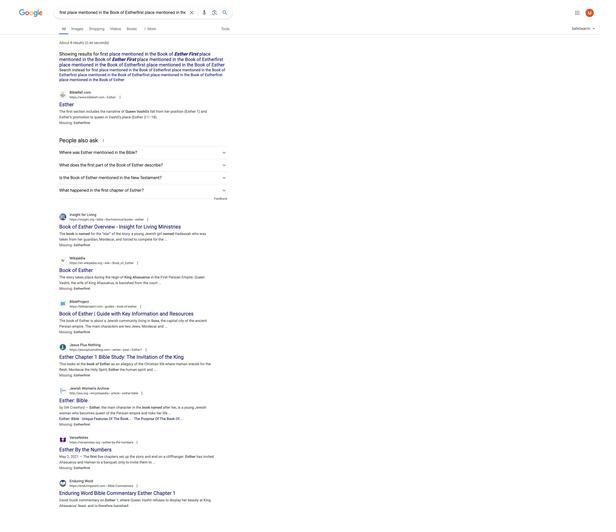 Task type: vqa. For each thing, say whether or not it's contained in the screenshot.
"Google" image
yes



Task type: locate. For each thing, give the bounding box(es) containing it.
None text field
[[70, 95, 116, 100], [104, 96, 116, 99], [70, 217, 144, 222], [70, 261, 134, 266], [102, 261, 134, 265], [103, 305, 137, 309], [70, 348, 142, 353], [110, 348, 142, 352], [88, 392, 138, 396], [70, 441, 133, 445], [105, 485, 133, 488], [70, 95, 116, 100], [104, 96, 116, 99], [70, 217, 144, 222], [70, 261, 134, 266], [102, 261, 134, 265], [103, 305, 137, 309], [70, 348, 142, 353], [110, 348, 142, 352], [88, 392, 138, 396], [70, 441, 133, 445], [105, 485, 133, 488]]

search by voice image
[[201, 10, 207, 16]]

search by image image
[[212, 10, 218, 16]]

Search text field
[[60, 10, 186, 16]]

navigation
[[0, 23, 601, 37]]

heading
[[59, 50, 227, 82]]

google image
[[19, 9, 43, 17]]

None text field
[[94, 218, 144, 222], [70, 304, 137, 309], [70, 391, 138, 396], [100, 441, 133, 445], [70, 484, 133, 489], [94, 218, 144, 222], [70, 304, 137, 309], [70, 391, 138, 396], [100, 441, 133, 445], [70, 484, 133, 489]]

None search field
[[0, 6, 232, 19]]



